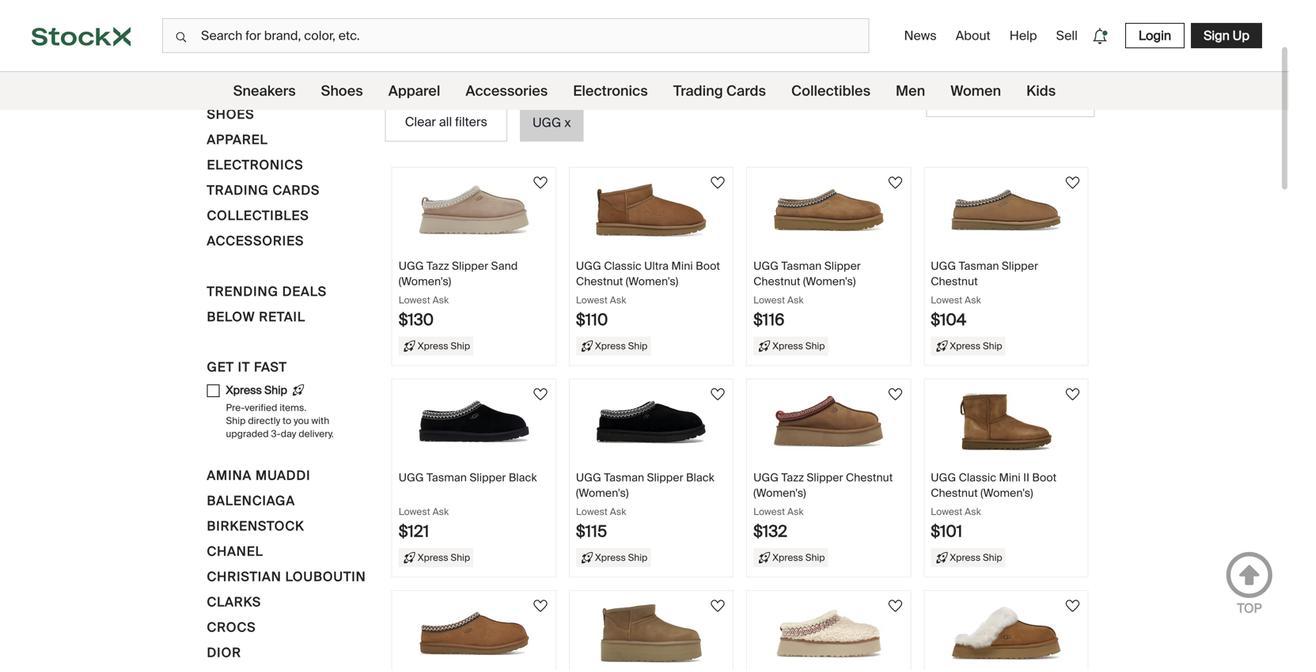 Task type: describe. For each thing, give the bounding box(es) containing it.
xpress for $116
[[773, 340, 804, 352]]

ship for $130
[[451, 340, 470, 352]]

ugg classic ultra mini platform boot chestnut (women's) image
[[596, 604, 707, 664]]

ugg tasman slipper chestnut image
[[951, 181, 1062, 240]]

help link
[[1004, 21, 1044, 50]]

trending deals button
[[207, 282, 327, 307]]

back to top image
[[1227, 552, 1274, 599]]

chestnut for $116
[[754, 274, 801, 289]]

follow image for $115
[[709, 385, 728, 404]]

boot for $110
[[696, 259, 721, 274]]

it
[[238, 359, 250, 376]]

read more
[[170, 13, 226, 27]]

lowest inside ugg tasman slipper black (women's) lowest ask $115
[[576, 506, 608, 518]]

ugg classic mini ii boot chestnut (women's) image
[[951, 392, 1062, 452]]

read more button
[[170, 13, 226, 27]]

cards inside trading cards button
[[273, 182, 320, 199]]

ship for $132
[[806, 552, 826, 564]]

lowest inside ugg classic ultra mini boot chestnut (women's) lowest ask $110
[[576, 294, 608, 306]]

louboutin
[[286, 569, 366, 586]]

lowest ask $121
[[399, 506, 449, 542]]

ship inside pre-verified items. ship directly to you with upgraded 3-day delivery.
[[226, 415, 246, 427]]

Search... search field
[[162, 18, 870, 53]]

stockx logo link
[[0, 0, 162, 71]]

shoes button
[[207, 105, 255, 130]]

black for ugg tasman slipper black
[[509, 471, 537, 485]]

xpress ship for $130
[[418, 340, 470, 352]]

follow image right the ugg tasman ii slipper chesnut (kids) image on the bottom of page
[[531, 597, 550, 616]]

tasman up lowest ask $121
[[427, 471, 467, 485]]

ask inside ugg tasman slipper chestnut (women's) lowest ask $116
[[788, 294, 804, 306]]

ugg classic mini ii boot chestnut (women's) lowest ask $101
[[931, 471, 1057, 542]]

follow image for $104
[[1064, 173, 1083, 192]]

sign up
[[1205, 27, 1250, 44]]

collectibles inside the product category switcher element
[[792, 82, 871, 100]]

(women's) for $116
[[804, 274, 856, 289]]

verified
[[245, 402, 278, 414]]

xpress for $130
[[418, 340, 449, 352]]

day
[[281, 428, 297, 440]]

ugg tasman slipper chestnut (women's) lowest ask $116
[[754, 259, 861, 330]]

balenciaga button
[[207, 491, 295, 517]]

xpress for $110
[[595, 340, 626, 352]]

boot for $101
[[1033, 471, 1057, 485]]

$110
[[576, 310, 608, 330]]

ask inside ugg tazz slipper chestnut (women's) lowest ask $132
[[788, 506, 804, 518]]

slipper for $104
[[1002, 259, 1039, 274]]

:
[[993, 90, 995, 105]]

mini inside ugg classic mini ii boot chestnut (women's) lowest ask $101
[[1000, 471, 1021, 485]]

by
[[979, 90, 993, 105]]

tasman for $116
[[782, 259, 822, 274]]

xpress ship for $115
[[595, 552, 648, 564]]

women
[[951, 82, 1002, 100]]

follow image for $130
[[531, 173, 550, 192]]

$116
[[754, 310, 785, 330]]

ugg tasman slipper chestnut lowest ask $104
[[931, 259, 1039, 330]]

chestnut inside ugg classic ultra mini boot chestnut (women's) lowest ask $110
[[576, 274, 623, 289]]

up
[[1234, 27, 1250, 44]]

xpress ship for $104
[[951, 340, 1003, 352]]

news
[[905, 27, 937, 44]]

(women's) for $132
[[754, 486, 807, 501]]

$121
[[399, 522, 429, 542]]

collectibles button
[[207, 206, 309, 231]]

xpress for $115
[[595, 552, 626, 564]]

sneakers inside the product category switcher element
[[233, 82, 296, 100]]

amina muaddi
[[207, 468, 311, 484]]

ask inside lowest ask $121
[[433, 506, 449, 518]]

electronics link
[[574, 72, 648, 110]]

accessories link
[[466, 72, 548, 110]]

(women's) for $115
[[576, 486, 629, 501]]

ugg tasman slipper black
[[399, 471, 537, 485]]

below
[[207, 309, 255, 325]]

trading inside button
[[207, 182, 269, 199]]

stockx logo image
[[32, 27, 131, 46]]

ugg for $116
[[754, 259, 779, 274]]

xpress ship for $121
[[418, 552, 470, 564]]

follow image for $121
[[531, 385, 550, 404]]

x
[[565, 114, 571, 131]]

xpress ship for $132
[[773, 552, 826, 564]]

accessories inside the product category switcher element
[[466, 82, 548, 100]]

clarks
[[207, 594, 261, 611]]

$104
[[931, 310, 967, 330]]

dior button
[[207, 644, 241, 669]]

below retail
[[207, 309, 306, 325]]

all
[[439, 114, 452, 130]]

directly
[[248, 415, 281, 427]]

with
[[312, 415, 330, 427]]

christian
[[207, 569, 282, 586]]

shoes
[[426, 81, 454, 93]]

3-
[[271, 428, 281, 440]]

top
[[1238, 601, 1263, 617]]

to
[[283, 415, 292, 427]]

trading inside the product category switcher element
[[674, 82, 724, 100]]

sell link
[[1051, 21, 1085, 50]]

ask inside ugg tazz slipper sand (women's) lowest ask $130
[[433, 294, 449, 306]]

christian louboutin button
[[207, 567, 366, 593]]

ultra
[[645, 259, 669, 274]]

apparel link
[[389, 72, 441, 110]]

sneakers button
[[207, 79, 280, 105]]

login
[[1139, 27, 1172, 44]]

men
[[896, 82, 926, 100]]

sell
[[1057, 27, 1078, 44]]

kids link
[[1027, 72, 1057, 110]]

shoes inside the product category switcher element
[[321, 82, 363, 100]]

chanel button
[[207, 542, 264, 567]]

mini inside ugg classic ultra mini boot chestnut (women's) lowest ask $110
[[672, 259, 693, 274]]

ugg left the x
[[533, 114, 562, 131]]

birkenstock button
[[207, 517, 305, 542]]

ugg tasman slipper black image
[[419, 392, 530, 452]]

login button
[[1126, 23, 1186, 48]]

ship for $116
[[806, 340, 826, 352]]

sneakers link
[[233, 72, 296, 110]]

home / shoes
[[385, 80, 454, 95]]

sort
[[955, 90, 977, 105]]

tazz for $130
[[427, 259, 449, 274]]

ugg for $130
[[399, 259, 424, 274]]

ugg tazz slipper chestnut (women's) lowest ask $132
[[754, 471, 894, 542]]

shoes link
[[321, 72, 363, 110]]

$101
[[931, 522, 963, 542]]

pre-
[[226, 402, 245, 414]]

upgraded
[[226, 428, 269, 440]]

follow image right ugg tazz slipper heritage braid natural (women's) 'image'
[[886, 597, 905, 616]]

ship for $121
[[451, 552, 470, 564]]



Task type: vqa. For each thing, say whether or not it's contained in the screenshot.
the Fill
no



Task type: locate. For each thing, give the bounding box(es) containing it.
classic left "ii"
[[959, 471, 997, 485]]

1 horizontal spatial boot
[[1033, 471, 1057, 485]]

(women's) inside ugg classic ultra mini boot chestnut (women's) lowest ask $110
[[626, 274, 679, 289]]

product category switcher element
[[0, 72, 1290, 110]]

ugg up $130
[[399, 259, 424, 274]]

slipper inside ugg tazz slipper chestnut (women's) lowest ask $132
[[807, 471, 844, 485]]

mini right ultra
[[672, 259, 693, 274]]

chestnut
[[576, 274, 623, 289], [754, 274, 801, 289], [931, 274, 979, 289], [846, 471, 894, 485], [931, 486, 979, 501]]

follow image right ugg tasman slipper chestnut image
[[1064, 173, 1083, 192]]

lowest up $101
[[931, 506, 963, 518]]

classic inside ugg classic ultra mini boot chestnut (women's) lowest ask $110
[[604, 259, 642, 274]]

(women's) for $130
[[399, 274, 452, 289]]

slipper for $132
[[807, 471, 844, 485]]

(women's) inside ugg tasman slipper black (women's) lowest ask $115
[[576, 486, 629, 501]]

ugg tasman slipper black (women's) image
[[596, 392, 707, 452]]

classic for $101
[[959, 471, 997, 485]]

black down ugg tasman slipper black image at left bottom
[[509, 471, 537, 485]]

slipper for $130
[[452, 259, 489, 274]]

black down 'ugg tasman slipper black (women's)' image
[[687, 471, 715, 485]]

chestnut for $132
[[846, 471, 894, 485]]

0 horizontal spatial trading cards
[[207, 182, 320, 199]]

lowest up $104
[[931, 294, 963, 306]]

1 vertical spatial tazz
[[782, 471, 805, 485]]

electronics inside the product category switcher element
[[574, 82, 648, 100]]

filters
[[455, 114, 488, 130]]

(women's) down ultra
[[626, 274, 679, 289]]

ugg up lowest ask $121
[[399, 471, 424, 485]]

accessories down 'collectibles' button on the top
[[207, 233, 304, 249]]

ugg for $101
[[931, 471, 957, 485]]

muaddi
[[256, 468, 311, 484]]

cards
[[727, 82, 767, 100], [273, 182, 320, 199]]

classic left ultra
[[604, 259, 642, 274]]

1 vertical spatial classic
[[959, 471, 997, 485]]

slipper down ugg tasman slipper chestnut (women's) "image"
[[825, 259, 861, 274]]

0 horizontal spatial cards
[[273, 182, 320, 199]]

shoes
[[321, 82, 363, 100], [207, 106, 255, 123]]

balenciaga
[[207, 493, 295, 510]]

featured
[[998, 90, 1044, 105]]

0 horizontal spatial trading
[[207, 182, 269, 199]]

$132
[[754, 522, 788, 542]]

1 vertical spatial electronics
[[207, 157, 304, 173]]

clear all filters button
[[385, 102, 508, 142]]

1 horizontal spatial black
[[687, 471, 715, 485]]

1 horizontal spatial trading cards
[[674, 82, 767, 100]]

ugg up $110
[[576, 259, 602, 274]]

ship for $101
[[984, 552, 1003, 564]]

(women's) down ugg tasman slipper chestnut (women's) "image"
[[804, 274, 856, 289]]

trading
[[674, 82, 724, 100], [207, 182, 269, 199]]

0 vertical spatial shoes
[[321, 82, 363, 100]]

amina muaddi button
[[207, 466, 311, 491]]

xpress ship down $104
[[951, 340, 1003, 352]]

notification unread icon image
[[1090, 25, 1112, 47]]

more
[[199, 13, 226, 27]]

collectibles link
[[792, 72, 871, 110]]

xpress for $101
[[951, 552, 981, 564]]

0 horizontal spatial tazz
[[427, 259, 449, 274]]

(women's) inside ugg tazz slipper chestnut (women's) lowest ask $132
[[754, 486, 807, 501]]

follow image
[[531, 173, 550, 192], [709, 173, 728, 192], [1064, 173, 1083, 192], [886, 385, 905, 404], [886, 597, 905, 616], [1064, 597, 1083, 616]]

follow image for $110
[[709, 173, 728, 192]]

classic inside ugg classic mini ii boot chestnut (women's) lowest ask $101
[[959, 471, 997, 485]]

0 vertical spatial tazz
[[427, 259, 449, 274]]

1 horizontal spatial accessories
[[466, 82, 548, 100]]

0 horizontal spatial mini
[[672, 259, 693, 274]]

0 vertical spatial mini
[[672, 259, 693, 274]]

shoes link
[[426, 80, 454, 95]]

(women's) inside ugg tasman slipper chestnut (women's) lowest ask $116
[[804, 274, 856, 289]]

xpress ship down the $132
[[773, 552, 826, 564]]

follow image for $132
[[886, 385, 905, 404]]

follow image right ugg classic ultra mini boot chestnut (women's) image
[[709, 173, 728, 192]]

follow image right ugg classic ultra mini platform boot chestnut (women's) image
[[709, 597, 728, 616]]

ugg tazz slipper chestnut (women's) image
[[774, 392, 885, 452]]

trending deals
[[207, 283, 327, 300]]

follow image right ugg tazz slipper chestnut (women's) image
[[886, 385, 905, 404]]

delivery.
[[299, 428, 334, 440]]

ugg for $115
[[576, 471, 602, 485]]

xpress ship for $110
[[595, 340, 648, 352]]

xpress down the $115
[[595, 552, 626, 564]]

lowest inside ugg tasman slipper chestnut lowest ask $104
[[931, 294, 963, 306]]

xpress ship down $116
[[773, 340, 826, 352]]

slipper left 'sand'
[[452, 259, 489, 274]]

follow image right ugg tasman slipper black image at left bottom
[[531, 385, 550, 404]]

shoes down sneakers button
[[207, 106, 255, 123]]

tasman inside ugg tasman slipper black (women's) lowest ask $115
[[604, 471, 645, 485]]

ugg up the $115
[[576, 471, 602, 485]]

boot inside ugg classic ultra mini boot chestnut (women's) lowest ask $110
[[696, 259, 721, 274]]

(women's) inside ugg tazz slipper sand (women's) lowest ask $130
[[399, 274, 452, 289]]

1 vertical spatial cards
[[273, 182, 320, 199]]

chestnut inside ugg classic mini ii boot chestnut (women's) lowest ask $101
[[931, 486, 979, 501]]

1 vertical spatial shoes
[[207, 106, 255, 123]]

lowest up $130
[[399, 294, 431, 306]]

follow image right ugg tasman slipper chestnut (women's) "image"
[[886, 173, 905, 192]]

1 horizontal spatial mini
[[1000, 471, 1021, 485]]

accessories button
[[207, 231, 304, 257]]

xpress ship for $101
[[951, 552, 1003, 564]]

ugg tazz slipper heritage braid natural (women's) image
[[774, 604, 885, 664]]

black
[[509, 471, 537, 485], [687, 471, 715, 485]]

1 horizontal spatial cards
[[727, 82, 767, 100]]

items.
[[280, 402, 307, 414]]

tasman for $115
[[604, 471, 645, 485]]

1 vertical spatial accessories
[[207, 233, 304, 249]]

below retail button
[[207, 307, 306, 333]]

(women's) down "ii"
[[981, 486, 1034, 501]]

1 horizontal spatial classic
[[959, 471, 997, 485]]

ugg inside ugg tasman slipper chestnut lowest ask $104
[[931, 259, 957, 274]]

1 vertical spatial trading cards
[[207, 182, 320, 199]]

lowest up the $132
[[754, 506, 786, 518]]

tasman down 'ugg tasman slipper black (women's)' image
[[604, 471, 645, 485]]

slipper inside ugg tasman slipper chestnut (women's) lowest ask $116
[[825, 259, 861, 274]]

xpress ship down $110
[[595, 340, 648, 352]]

chestnut inside ugg tasman slipper chestnut lowest ask $104
[[931, 274, 979, 289]]

ship down ugg classic mini ii boot chestnut (women's) lowest ask $101
[[984, 552, 1003, 564]]

sign
[[1205, 27, 1231, 44]]

tazz
[[427, 259, 449, 274], [782, 471, 805, 485]]

crocs button
[[207, 618, 256, 644]]

sign up button
[[1192, 23, 1263, 48]]

xpress for $121
[[418, 552, 449, 564]]

slipper inside ugg tasman slipper black (women's) lowest ask $115
[[647, 471, 684, 485]]

(women's) up $130
[[399, 274, 452, 289]]

get
[[207, 359, 234, 376]]

lowest
[[399, 294, 431, 306], [576, 294, 608, 306], [754, 294, 786, 306], [931, 294, 963, 306], [399, 506, 431, 518], [576, 506, 608, 518], [754, 506, 786, 518], [931, 506, 963, 518]]

trading cards inside the product category switcher element
[[674, 82, 767, 100]]

tasman for $104
[[959, 259, 1000, 274]]

1 vertical spatial mini
[[1000, 471, 1021, 485]]

ugg x
[[533, 114, 571, 131]]

ugg inside ugg tazz slipper chestnut (women's) lowest ask $132
[[754, 471, 779, 485]]

1 vertical spatial trading
[[207, 182, 269, 199]]

ugg for $110
[[576, 259, 602, 274]]

ship down ugg tasman slipper chestnut (women's) lowest ask $116
[[806, 340, 826, 352]]

chestnut inside ugg tazz slipper chestnut (women's) lowest ask $132
[[846, 471, 894, 485]]

ask inside ugg tasman slipper chestnut lowest ask $104
[[965, 294, 982, 306]]

sand
[[491, 259, 518, 274]]

dior
[[207, 645, 241, 662]]

classic
[[604, 259, 642, 274], [959, 471, 997, 485]]

xpress ship down $130
[[418, 340, 470, 352]]

apparel inside the product category switcher element
[[389, 82, 441, 100]]

slipper down ugg tazz slipper chestnut (women's) image
[[807, 471, 844, 485]]

ship for $110
[[628, 340, 648, 352]]

ugg disquette slipper chestnut (women's) image
[[951, 604, 1062, 664]]

1 horizontal spatial tazz
[[782, 471, 805, 485]]

ugg tasman slipper chestnut (women's) image
[[774, 181, 885, 240]]

ugg inside ugg classic ultra mini boot chestnut (women's) lowest ask $110
[[576, 259, 602, 274]]

ii
[[1024, 471, 1030, 485]]

boot right "ii"
[[1033, 471, 1057, 485]]

ugg up the $132
[[754, 471, 779, 485]]

follow image for $101
[[1064, 385, 1083, 404]]

about
[[956, 27, 991, 44]]

slipper down 'ugg tasman slipper black (women's)' image
[[647, 471, 684, 485]]

shoes left home link
[[321, 82, 363, 100]]

clear
[[405, 114, 436, 130]]

boot
[[696, 259, 721, 274], [1033, 471, 1057, 485]]

ask inside ugg classic mini ii boot chestnut (women's) lowest ask $101
[[965, 506, 982, 518]]

boot right ultra
[[696, 259, 721, 274]]

black for ugg tasman slipper black (women's) lowest ask $115
[[687, 471, 715, 485]]

0 horizontal spatial shoes
[[207, 106, 255, 123]]

1 horizontal spatial shoes
[[321, 82, 363, 100]]

ship down ugg tazz slipper chestnut (women's) lowest ask $132
[[806, 552, 826, 564]]

follow image right ugg disquette slipper chestnut (women's) image
[[1064, 597, 1083, 616]]

0 vertical spatial cards
[[727, 82, 767, 100]]

clear all filters
[[405, 114, 488, 130]]

chestnut down ugg tazz slipper chestnut (women's) image
[[846, 471, 894, 485]]

crocs
[[207, 620, 256, 636]]

1 horizontal spatial collectibles
[[792, 82, 871, 100]]

0 vertical spatial boot
[[696, 259, 721, 274]]

tazz inside ugg tazz slipper sand (women's) lowest ask $130
[[427, 259, 449, 274]]

lowest inside ugg tazz slipper chestnut (women's) lowest ask $132
[[754, 506, 786, 518]]

ugg for $132
[[754, 471, 779, 485]]

clarks button
[[207, 593, 261, 618]]

read
[[170, 13, 197, 27]]

0 horizontal spatial apparel
[[207, 131, 268, 148]]

chanel
[[207, 544, 264, 560]]

trending
[[207, 283, 279, 300]]

ship down ugg tasman slipper chestnut lowest ask $104
[[984, 340, 1003, 352]]

slipper inside ugg tazz slipper sand (women's) lowest ask $130
[[452, 259, 489, 274]]

slipper inside ugg tasman slipper chestnut lowest ask $104
[[1002, 259, 1039, 274]]

follow image
[[886, 173, 905, 192], [531, 385, 550, 404], [709, 385, 728, 404], [1064, 385, 1083, 404], [531, 597, 550, 616], [709, 597, 728, 616]]

0 horizontal spatial collectibles
[[207, 207, 309, 224]]

black inside ugg tasman slipper black (women's) lowest ask $115
[[687, 471, 715, 485]]

1 vertical spatial boot
[[1033, 471, 1057, 485]]

news link
[[898, 21, 944, 50]]

accessories up the filters
[[466, 82, 548, 100]]

ask inside ugg classic ultra mini boot chestnut (women's) lowest ask $110
[[610, 294, 627, 306]]

follow image right 'ugg tasman slipper black (women's)' image
[[709, 385, 728, 404]]

xpress down $101
[[951, 552, 981, 564]]

tasman inside ugg tasman slipper chestnut lowest ask $104
[[959, 259, 1000, 274]]

women link
[[951, 72, 1002, 110]]

1 vertical spatial apparel
[[207, 131, 268, 148]]

follow image down ugg x
[[531, 173, 550, 192]]

mini
[[672, 259, 693, 274], [1000, 471, 1021, 485]]

0 vertical spatial electronics
[[574, 82, 648, 100]]

xpress ship down lowest ask $121
[[418, 552, 470, 564]]

(women's) up the $132
[[754, 486, 807, 501]]

xpress down $121
[[418, 552, 449, 564]]

chestnut up $104
[[931, 274, 979, 289]]

sort by : featured
[[955, 90, 1044, 105]]

ship for $104
[[984, 340, 1003, 352]]

home
[[385, 81, 412, 93]]

mini left "ii"
[[1000, 471, 1021, 485]]

0 horizontal spatial accessories
[[207, 233, 304, 249]]

ship down pre-
[[226, 415, 246, 427]]

slipper down ugg tasman slipper black image at left bottom
[[470, 471, 506, 485]]

ugg tasman slipper black (women's) lowest ask $115
[[576, 471, 715, 542]]

get it fast
[[207, 359, 287, 376]]

help
[[1010, 27, 1038, 44]]

trading cards
[[674, 82, 767, 100], [207, 182, 320, 199]]

(women's) inside ugg classic mini ii boot chestnut (women's) lowest ask $101
[[981, 486, 1034, 501]]

ugg tazz slipper sand (women's) image
[[419, 181, 530, 240]]

xpress down $110
[[595, 340, 626, 352]]

chestnut up $101
[[931, 486, 979, 501]]

ship down ugg tasman slipper black (women's) lowest ask $115
[[628, 552, 648, 564]]

xpress down $104
[[951, 340, 981, 352]]

chestnut up $116
[[754, 274, 801, 289]]

boot inside ugg classic mini ii boot chestnut (women's) lowest ask $101
[[1033, 471, 1057, 485]]

tasman up $104
[[959, 259, 1000, 274]]

ship down ugg classic ultra mini boot chestnut (women's) lowest ask $110
[[628, 340, 648, 352]]

1 black from the left
[[509, 471, 537, 485]]

tazz for $132
[[782, 471, 805, 485]]

ship down ugg tazz slipper sand (women's) lowest ask $130
[[451, 340, 470, 352]]

trading cards link
[[674, 72, 767, 110]]

xpress up pre-
[[226, 383, 262, 398]]

ugg up $101
[[931, 471, 957, 485]]

ugg inside ugg classic mini ii boot chestnut (women's) lowest ask $101
[[931, 471, 957, 485]]

0 vertical spatial classic
[[604, 259, 642, 274]]

1 horizontal spatial trading
[[674, 82, 724, 100]]

ugg tazz slipper sand (women's) lowest ask $130
[[399, 259, 518, 330]]

xpress down the $132
[[773, 552, 804, 564]]

pre-verified items. ship directly to you with upgraded 3-day delivery.
[[226, 402, 334, 440]]

ugg up $116
[[754, 259, 779, 274]]

(women's)
[[399, 274, 452, 289], [626, 274, 679, 289], [804, 274, 856, 289], [576, 486, 629, 501], [754, 486, 807, 501], [981, 486, 1034, 501]]

xpress ship down the $115
[[595, 552, 648, 564]]

apparel button
[[207, 130, 268, 155]]

xpress ship down $101
[[951, 552, 1003, 564]]

fast
[[254, 359, 287, 376]]

ugg inside ugg tasman slipper black (women's) lowest ask $115
[[576, 471, 602, 485]]

lowest up $116
[[754, 294, 786, 306]]

ugg up $104
[[931, 259, 957, 274]]

1 horizontal spatial apparel
[[389, 82, 441, 100]]

amina
[[207, 468, 252, 484]]

(women's) up the $115
[[576, 486, 629, 501]]

ugg for $104
[[931, 259, 957, 274]]

chestnut for $104
[[931, 274, 979, 289]]

xpress ship up the verified
[[226, 383, 287, 398]]

lowest inside ugg tasman slipper chestnut (women's) lowest ask $116
[[754, 294, 786, 306]]

tazz up the $132
[[782, 471, 805, 485]]

tasman
[[782, 259, 822, 274], [959, 259, 1000, 274], [427, 471, 467, 485], [604, 471, 645, 485]]

slipper down ugg tasman slipper chestnut image
[[1002, 259, 1039, 274]]

ship up the verified
[[265, 383, 287, 398]]

0 horizontal spatial black
[[509, 471, 537, 485]]

lowest up $110
[[576, 294, 608, 306]]

0 horizontal spatial electronics
[[207, 157, 304, 173]]

xpress for $104
[[951, 340, 981, 352]]

$115
[[576, 522, 608, 542]]

0 horizontal spatial boot
[[696, 259, 721, 274]]

ask inside ugg tasman slipper black (women's) lowest ask $115
[[610, 506, 627, 518]]

2 black from the left
[[687, 471, 715, 485]]

ugg tasman ii slipper chesnut (kids) image
[[419, 604, 530, 664]]

0 vertical spatial trading cards
[[674, 82, 767, 100]]

tasman down ugg tasman slipper chestnut (women's) "image"
[[782, 259, 822, 274]]

classic for $110
[[604, 259, 642, 274]]

slipper for $115
[[647, 471, 684, 485]]

ship for $115
[[628, 552, 648, 564]]

ship up the ugg tasman ii slipper chesnut (kids) image on the bottom of page
[[451, 552, 470, 564]]

follow image right ugg classic mini ii boot chestnut (women's) image
[[1064, 385, 1083, 404]]

men link
[[896, 72, 926, 110]]

chestnut inside ugg tasman slipper chestnut (women's) lowest ask $116
[[754, 274, 801, 289]]

ugg inside ugg tazz slipper sand (women's) lowest ask $130
[[399, 259, 424, 274]]

accessories
[[466, 82, 548, 100], [207, 233, 304, 249]]

lowest up the $115
[[576, 506, 608, 518]]

ugg classic ultra mini boot chestnut (women's) image
[[596, 181, 707, 240]]

1 vertical spatial collectibles
[[207, 207, 309, 224]]

cards inside trading cards link
[[727, 82, 767, 100]]

0 vertical spatial apparel
[[389, 82, 441, 100]]

slipper
[[452, 259, 489, 274], [825, 259, 861, 274], [1002, 259, 1039, 274], [470, 471, 506, 485], [647, 471, 684, 485], [807, 471, 844, 485]]

lowest inside ugg classic mini ii boot chestnut (women's) lowest ask $101
[[931, 506, 963, 518]]

follow image for $116
[[886, 173, 905, 192]]

home link
[[385, 80, 412, 95]]

0 vertical spatial collectibles
[[792, 82, 871, 100]]

trading cards button
[[207, 181, 320, 206]]

sneakers
[[207, 81, 280, 97], [233, 82, 296, 100]]

ugg up the filters
[[467, 81, 489, 93]]

deals
[[282, 283, 327, 300]]

1 horizontal spatial electronics
[[574, 82, 648, 100]]

ugg classic ultra mini boot chestnut (women's) lowest ask $110
[[576, 259, 721, 330]]

ship
[[451, 340, 470, 352], [628, 340, 648, 352], [806, 340, 826, 352], [984, 340, 1003, 352], [265, 383, 287, 398], [226, 415, 246, 427], [451, 552, 470, 564], [628, 552, 648, 564], [806, 552, 826, 564], [984, 552, 1003, 564]]

tazz inside ugg tazz slipper chestnut (women's) lowest ask $132
[[782, 471, 805, 485]]

xpress down $130
[[418, 340, 449, 352]]

ugg inside ugg tasman slipper chestnut (women's) lowest ask $116
[[754, 259, 779, 274]]

0 vertical spatial accessories
[[466, 82, 548, 100]]

lowest up $121
[[399, 506, 431, 518]]

christian louboutin
[[207, 569, 366, 586]]

chestnut up $110
[[576, 274, 623, 289]]

tasman inside ugg tasman slipper chestnut (women's) lowest ask $116
[[782, 259, 822, 274]]

slipper for $116
[[825, 259, 861, 274]]

xpress for $132
[[773, 552, 804, 564]]

0 horizontal spatial classic
[[604, 259, 642, 274]]

lowest inside lowest ask $121
[[399, 506, 431, 518]]

lowest inside ugg tazz slipper sand (women's) lowest ask $130
[[399, 294, 431, 306]]

tazz up $130
[[427, 259, 449, 274]]

xpress down $116
[[773, 340, 804, 352]]

xpress ship for $116
[[773, 340, 826, 352]]

0 vertical spatial trading
[[674, 82, 724, 100]]



